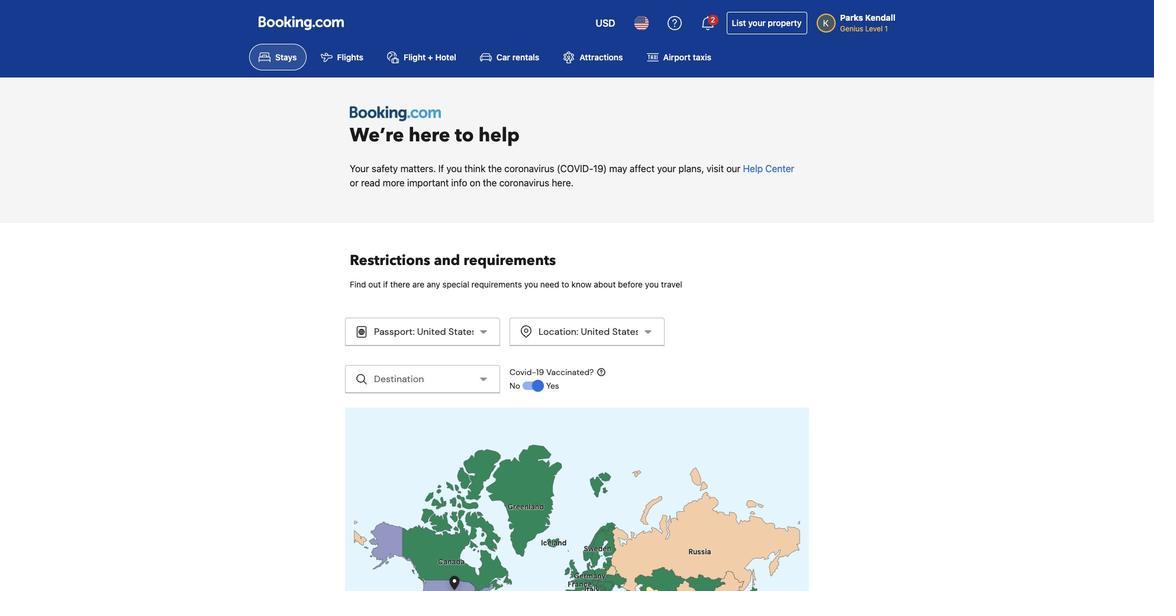 Task type: locate. For each thing, give the bounding box(es) containing it.
coronavirus up here.
[[504, 163, 554, 174]]

you right if
[[446, 163, 462, 174]]

before
[[618, 279, 643, 289]]

your safety matters. if you think the coronavirus (covid-19) may affect your plans, visit our help center or read more important info on the coronavirus here.
[[350, 163, 794, 188]]

coronavirus
[[504, 163, 554, 174], [499, 177, 549, 188]]

requirements
[[464, 251, 556, 270], [471, 279, 522, 289]]

list
[[732, 18, 746, 28]]

you left travel
[[645, 279, 659, 289]]

more
[[383, 177, 405, 188]]

you
[[446, 163, 462, 174], [524, 279, 538, 289], [645, 279, 659, 289]]

1 vertical spatial to
[[561, 279, 569, 289]]

booking.com online hotel reservations image
[[259, 16, 344, 30]]

plans,
[[679, 163, 704, 174]]

coronavirus left here.
[[499, 177, 549, 188]]

your inside your safety matters. if you think the coronavirus (covid-19) may affect your plans, visit our help center or read more important info on the coronavirus here.
[[657, 163, 676, 174]]

help
[[743, 163, 763, 174]]

0 vertical spatial your
[[748, 18, 766, 28]]

flight + hotel
[[404, 52, 456, 62]]

+
[[428, 52, 433, 62]]

1 horizontal spatial your
[[748, 18, 766, 28]]

your
[[748, 18, 766, 28], [657, 163, 676, 174]]

0 horizontal spatial you
[[446, 163, 462, 174]]

1 vertical spatial requirements
[[471, 279, 522, 289]]

flight + hotel link
[[378, 44, 466, 71]]

special
[[442, 279, 469, 289]]

the right think
[[488, 163, 502, 174]]

your right 'list'
[[748, 18, 766, 28]]

affect
[[630, 163, 655, 174]]

genius
[[840, 24, 863, 33]]

hotel
[[435, 52, 456, 62]]

safety
[[372, 163, 398, 174]]

restrictions and requirements
[[350, 251, 556, 270]]

0 horizontal spatial your
[[657, 163, 676, 174]]

your right affect
[[657, 163, 676, 174]]

1 vertical spatial your
[[657, 163, 676, 174]]

list your property
[[732, 18, 802, 28]]

if
[[383, 279, 388, 289]]

here.
[[552, 177, 574, 188]]

stays link
[[249, 44, 306, 71]]

property
[[768, 18, 802, 28]]

airport
[[663, 52, 691, 62]]

help
[[479, 122, 520, 148]]

think
[[464, 163, 486, 174]]

0 vertical spatial requirements
[[464, 251, 556, 270]]

visit
[[707, 163, 724, 174]]

matters.
[[400, 163, 436, 174]]

airport taxis
[[663, 52, 711, 62]]

to left "help"
[[455, 122, 474, 148]]

about
[[594, 279, 616, 289]]

1 horizontal spatial to
[[561, 279, 569, 289]]

requirements right "special"
[[471, 279, 522, 289]]

booking.com logo image
[[350, 106, 441, 121]]

to right need
[[561, 279, 569, 289]]

car rentals link
[[470, 44, 549, 71]]

0 horizontal spatial to
[[455, 122, 474, 148]]

0 vertical spatial to
[[455, 122, 474, 148]]

you left need
[[524, 279, 538, 289]]

parks kendall genius level 1
[[840, 12, 895, 33]]

car rentals
[[496, 52, 539, 62]]

the
[[488, 163, 502, 174], [483, 177, 497, 188]]

requirements up find out if there are any special requirements you need to know about before you travel at the top
[[464, 251, 556, 270]]

kendall
[[865, 12, 895, 22]]

we're
[[350, 122, 404, 148]]

rentals
[[512, 52, 539, 62]]

center
[[765, 163, 794, 174]]

the right on
[[483, 177, 497, 188]]

level
[[865, 24, 883, 33]]

to
[[455, 122, 474, 148], [561, 279, 569, 289]]

parks
[[840, 12, 863, 22]]



Task type: vqa. For each thing, say whether or not it's contained in the screenshot.
2 BUTTON
yes



Task type: describe. For each thing, give the bounding box(es) containing it.
flights link
[[311, 44, 373, 71]]

or
[[350, 177, 359, 188]]

stays
[[275, 52, 297, 62]]

on
[[470, 177, 480, 188]]

important
[[407, 177, 449, 188]]

you inside your safety matters. if you think the coronavirus (covid-19) may affect your plans, visit our help center or read more important info on the coronavirus here.
[[446, 163, 462, 174]]

restrictions
[[350, 251, 430, 270]]

taxis
[[693, 52, 711, 62]]

may
[[609, 163, 627, 174]]

0 vertical spatial the
[[488, 163, 502, 174]]

attractions
[[580, 52, 623, 62]]

if
[[438, 163, 444, 174]]

1
[[885, 24, 888, 33]]

usd
[[596, 18, 615, 28]]

find out if there are any special requirements you need to know about before you travel
[[350, 279, 682, 289]]

out
[[368, 279, 381, 289]]

here
[[409, 122, 450, 148]]

are
[[412, 279, 424, 289]]

1 vertical spatial the
[[483, 177, 497, 188]]

any
[[427, 279, 440, 289]]

airport taxis link
[[637, 44, 721, 71]]

info
[[451, 177, 467, 188]]

your
[[350, 163, 369, 174]]

1 vertical spatial coronavirus
[[499, 177, 549, 188]]

list your property link
[[727, 12, 807, 34]]

travel
[[661, 279, 682, 289]]

2
[[711, 15, 715, 24]]

help center link
[[743, 163, 794, 174]]

know
[[571, 279, 592, 289]]

attractions link
[[554, 44, 632, 71]]

1 horizontal spatial you
[[524, 279, 538, 289]]

19)
[[593, 163, 607, 174]]

car
[[496, 52, 510, 62]]

flight
[[404, 52, 426, 62]]

usd button
[[589, 9, 622, 37]]

find
[[350, 279, 366, 289]]

read
[[361, 177, 380, 188]]

2 button
[[693, 9, 722, 37]]

our
[[726, 163, 741, 174]]

(covid-
[[557, 163, 593, 174]]

0 vertical spatial coronavirus
[[504, 163, 554, 174]]

need
[[540, 279, 559, 289]]

2 horizontal spatial you
[[645, 279, 659, 289]]

flights
[[337, 52, 363, 62]]

there
[[390, 279, 410, 289]]

we're here to help
[[350, 122, 520, 148]]

and
[[434, 251, 460, 270]]



